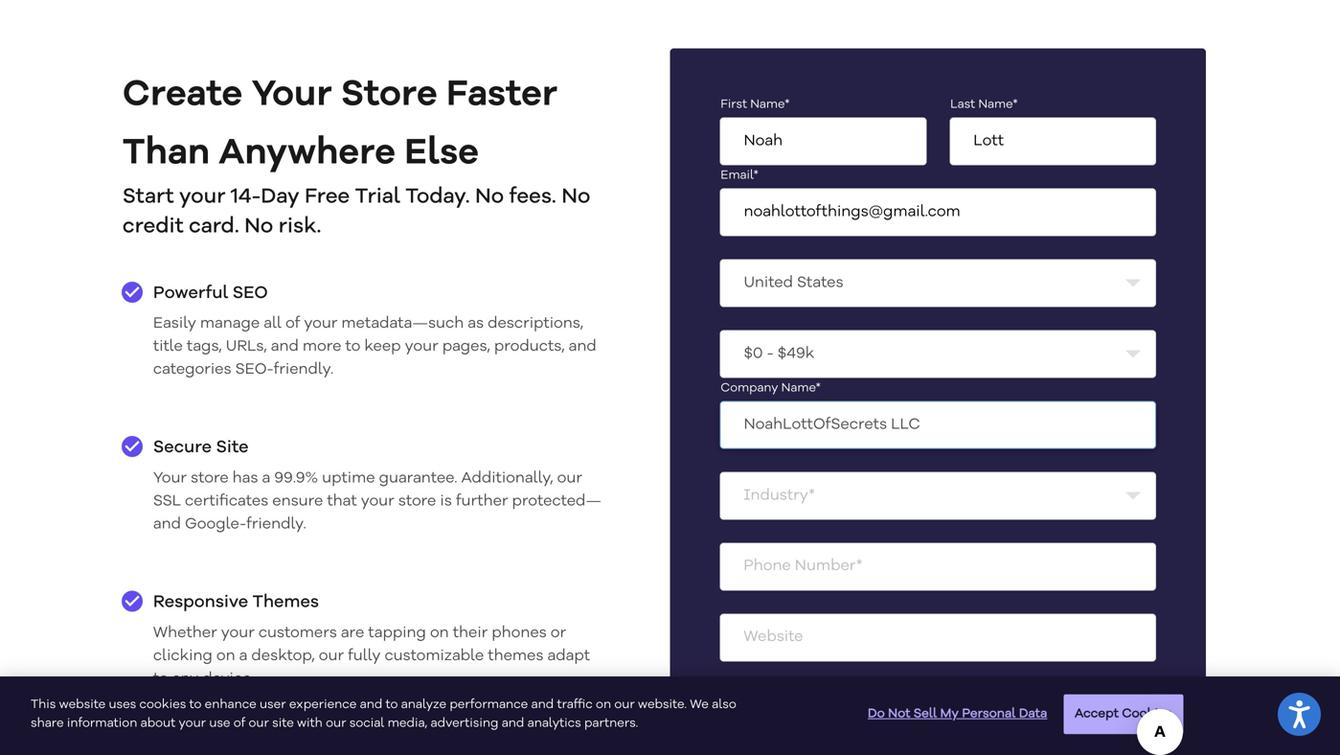 Task type: describe. For each thing, give the bounding box(es) containing it.
we
[[690, 699, 709, 711]]

credit
[[123, 217, 184, 238]]

your inside your store has a 99.9% uptime guarantee. additionally, our ssl certificates ensure that your store is further protected— and google-friendly.
[[153, 471, 187, 486]]

trial inside start your 14-day free trial today. no fees. no credit card. no risk.
[[355, 187, 400, 208]]

fees.
[[509, 187, 557, 208]]

not
[[888, 708, 911, 720]]

about
[[140, 717, 176, 730]]

Email* email field
[[720, 188, 1157, 236]]

title
[[153, 339, 183, 355]]

to inside whether your customers are tapping on their phones or clicking on a desktop, our fully customizable themes adapt to any device.
[[153, 672, 168, 687]]

seo
[[233, 285, 268, 302]]

your store has a 99.9% uptime guarantee. additionally, our ssl certificates ensure that your store is further protected— and google-friendly.
[[153, 471, 602, 532]]

name* for first name*
[[751, 99, 790, 111]]

our down user
[[249, 717, 269, 730]]

any
[[172, 672, 199, 687]]

website
[[59, 699, 106, 711]]

sell
[[914, 708, 937, 720]]

experience
[[289, 699, 357, 711]]

guarantee.
[[379, 471, 458, 486]]

categories
[[153, 362, 232, 378]]

0 horizontal spatial on
[[216, 649, 235, 664]]

Company Name* text field
[[720, 401, 1157, 449]]

more
[[303, 339, 342, 355]]

seo-
[[235, 362, 274, 378]]

themes
[[253, 594, 319, 611]]

customizable
[[385, 649, 484, 664]]

powerful
[[153, 285, 228, 302]]

fully
[[348, 649, 381, 664]]

keep
[[364, 339, 401, 355]]

share
[[31, 717, 64, 730]]

99.9%
[[274, 471, 318, 486]]

1 horizontal spatial no
[[475, 187, 504, 208]]

traffic
[[557, 699, 593, 711]]

your inside whether your customers are tapping on their phones or clicking on a desktop, our fully customizable themes adapt to any device.
[[221, 626, 255, 641]]

company
[[721, 383, 779, 395]]

first name*
[[721, 99, 790, 111]]

metadata—such
[[342, 316, 464, 332]]

day
[[261, 187, 300, 208]]

secure site
[[153, 439, 249, 457]]

0 vertical spatial on
[[430, 626, 449, 641]]

use
[[209, 717, 230, 730]]

certificates
[[185, 494, 269, 509]]

and down descriptions,
[[569, 339, 597, 355]]

as
[[468, 316, 484, 332]]

name* for company name*
[[782, 383, 821, 395]]

themes
[[488, 649, 544, 664]]

my inside button
[[941, 708, 959, 720]]

and down all
[[271, 339, 299, 355]]

14-
[[231, 187, 261, 208]]

tags,
[[187, 339, 222, 355]]

has
[[233, 471, 258, 486]]

that
[[327, 494, 357, 509]]

anywhere
[[219, 136, 396, 172]]

uptime
[[322, 471, 375, 486]]

our inside your store has a 99.9% uptime guarantee. additionally, our ssl certificates ensure that your store is further protected— and google-friendly.
[[557, 471, 583, 486]]

a inside your store has a 99.9% uptime guarantee. additionally, our ssl certificates ensure that your store is further protected— and google-friendly.
[[262, 471, 270, 486]]

create
[[123, 77, 243, 114]]

your down metadata—such on the left top of the page
[[405, 339, 439, 355]]

media,
[[388, 717, 428, 730]]

secure
[[153, 439, 212, 457]]

on inside this website uses cookies to enhance user experience and to analyze performance and traffic on our website. we also share information about your use of our site with our social media, advertising and analytics partners.
[[596, 699, 611, 711]]

name* for last name*
[[979, 99, 1018, 111]]

information
[[67, 717, 137, 730]]

easily manage all of your metadata—such as descriptions, title tags, urls, and more to keep your pages, products, and categories seo-friendly.
[[153, 316, 597, 378]]

descriptions,
[[488, 316, 584, 332]]

to inside easily manage all of your metadata—such as descriptions, title tags, urls, and more to keep your pages, products, and categories seo-friendly.
[[345, 339, 361, 355]]

and up analytics
[[531, 699, 554, 711]]

than
[[123, 136, 210, 172]]

accept cookies
[[1075, 708, 1173, 720]]

start for start your 14-day free trial today. no fees. no credit card. no risk.
[[123, 187, 174, 208]]

First Name* text field
[[720, 118, 927, 165]]

performance
[[450, 699, 528, 711]]

store
[[341, 77, 438, 114]]

trial inside button
[[975, 713, 1017, 728]]

0 vertical spatial store
[[191, 471, 229, 486]]

to up media,
[[386, 699, 398, 711]]

personal
[[962, 708, 1016, 720]]

further
[[456, 494, 508, 509]]

data
[[1019, 708, 1048, 720]]

clicking
[[153, 649, 213, 664]]

Website text field
[[720, 614, 1157, 662]]

partners.
[[585, 717, 639, 730]]

ssl
[[153, 494, 181, 509]]

and up the social
[[360, 699, 383, 711]]

start my free trial button
[[839, 692, 1038, 749]]

powerful seo
[[153, 285, 268, 302]]

do not sell my personal data
[[868, 708, 1048, 720]]

risk.
[[279, 217, 321, 238]]

advertising
[[431, 717, 499, 730]]

start your 14-day free trial today. no fees. no credit card. no risk.
[[123, 187, 591, 238]]

urls,
[[226, 339, 267, 355]]

customers
[[259, 626, 337, 641]]

last
[[951, 99, 976, 111]]

your inside your store has a 99.9% uptime guarantee. additionally, our ssl certificates ensure that your store is further protected— and google-friendly.
[[361, 494, 395, 509]]

google-
[[185, 517, 246, 532]]

our up partners.
[[615, 699, 635, 711]]

privacy alert dialog
[[0, 677, 1341, 755]]



Task type: vqa. For each thing, say whether or not it's contained in the screenshot.
the left store
yes



Task type: locate. For each thing, give the bounding box(es) containing it.
no right the fees.
[[562, 187, 591, 208]]

0 horizontal spatial your
[[153, 471, 187, 486]]

phone
[[744, 559, 791, 574]]

friendly. inside your store has a 99.9% uptime guarantee. additionally, our ssl certificates ensure that your store is further protected— and google-friendly.
[[246, 517, 306, 532]]

2 horizontal spatial on
[[596, 699, 611, 711]]

cookies
[[139, 699, 186, 711]]

analyze
[[401, 699, 447, 711]]

your inside this website uses cookies to enhance user experience and to analyze performance and traffic on our website. we also share information about your use of our site with our social media, advertising and analytics partners.
[[179, 717, 206, 730]]

1 horizontal spatial a
[[262, 471, 270, 486]]

all
[[264, 316, 282, 332]]

1 vertical spatial start
[[860, 713, 906, 728]]

friendly. down more
[[274, 362, 334, 378]]

our down are
[[319, 649, 344, 664]]

first
[[721, 99, 747, 111]]

protected—
[[512, 494, 602, 509]]

your
[[252, 77, 332, 114], [153, 471, 187, 486]]

start inside button
[[860, 713, 906, 728]]

open accessibe: accessibility options, statement and help image
[[1289, 700, 1311, 728]]

name* right company
[[782, 383, 821, 395]]

0 horizontal spatial a
[[239, 649, 248, 664]]

1 horizontal spatial store
[[398, 494, 436, 509]]

1 vertical spatial store
[[398, 494, 436, 509]]

phone number*
[[744, 559, 863, 574]]

additionally,
[[461, 471, 553, 486]]

and down performance
[[502, 717, 525, 730]]

0 vertical spatial a
[[262, 471, 270, 486]]

start up the credit
[[123, 187, 174, 208]]

responsive
[[153, 594, 248, 611]]

1 vertical spatial your
[[153, 471, 187, 486]]

easily
[[153, 316, 196, 332]]

uses
[[109, 699, 136, 711]]

desktop,
[[251, 649, 315, 664]]

of right all
[[286, 316, 300, 332]]

1 vertical spatial friendly.
[[246, 517, 306, 532]]

2 vertical spatial on
[[596, 699, 611, 711]]

manage
[[200, 316, 260, 332]]

2 horizontal spatial no
[[562, 187, 591, 208]]

and inside your store has a 99.9% uptime guarantee. additionally, our ssl certificates ensure that your store is further protected— and google-friendly.
[[153, 517, 181, 532]]

name* right last
[[979, 99, 1018, 111]]

also
[[712, 699, 737, 711]]

tapping
[[368, 626, 426, 641]]

store
[[191, 471, 229, 486], [398, 494, 436, 509]]

whether your customers are tapping on their phones or clicking on a desktop, our fully customizable themes adapt to any device.
[[153, 626, 590, 687]]

1 horizontal spatial your
[[252, 77, 332, 114]]

start
[[123, 187, 174, 208], [860, 713, 906, 728]]

0 horizontal spatial store
[[191, 471, 229, 486]]

no down the 14-
[[245, 217, 273, 238]]

number*
[[795, 559, 863, 574]]

of inside this website uses cookies to enhance user experience and to analyze performance and traffic on our website. we also share information about your use of our site with our social media, advertising and analytics partners.
[[234, 717, 246, 730]]

do
[[868, 708, 885, 720]]

start my free trial
[[860, 713, 1017, 728]]

0 vertical spatial trial
[[355, 187, 400, 208]]

cookies
[[1122, 708, 1173, 720]]

trial left the today.
[[355, 187, 400, 208]]

this website uses cookies to enhance user experience and to analyze performance and traffic on our website. we also share information about your use of our site with our social media, advertising and analytics partners.
[[31, 699, 737, 730]]

on up the device.
[[216, 649, 235, 664]]

Last Name* text field
[[950, 118, 1157, 165]]

your up 'ssl'
[[153, 471, 187, 486]]

your up the anywhere
[[252, 77, 332, 114]]

on up partners.
[[596, 699, 611, 711]]

Phone Number* text field
[[720, 543, 1157, 591]]

analytics
[[528, 717, 581, 730]]

faster
[[446, 77, 558, 114]]

website.
[[638, 699, 687, 711]]

1 vertical spatial a
[[239, 649, 248, 664]]

do not sell my personal data button
[[868, 695, 1048, 733]]

0 vertical spatial start
[[123, 187, 174, 208]]

start inside start your 14-day free trial today. no fees. no credit card. no risk.
[[123, 187, 174, 208]]

whether
[[153, 626, 217, 641]]

your inside create your store faster than anywhere else
[[252, 77, 332, 114]]

accept
[[1075, 708, 1119, 720]]

0 horizontal spatial my
[[910, 713, 932, 728]]

your inside start your 14-day free trial today. no fees. no credit card. no risk.
[[179, 187, 226, 208]]

1 horizontal spatial free
[[936, 713, 971, 728]]

trial left data
[[975, 713, 1017, 728]]

0 horizontal spatial trial
[[355, 187, 400, 208]]

our inside whether your customers are tapping on their phones or clicking on a desktop, our fully customizable themes adapt to any device.
[[319, 649, 344, 664]]

0 vertical spatial free
[[305, 187, 350, 208]]

a right has
[[262, 471, 270, 486]]

else
[[405, 136, 479, 172]]

your up card.
[[179, 187, 226, 208]]

your right that at the bottom of page
[[361, 494, 395, 509]]

1 horizontal spatial of
[[286, 316, 300, 332]]

company name*
[[721, 383, 821, 395]]

of
[[286, 316, 300, 332], [234, 717, 246, 730]]

0 horizontal spatial start
[[123, 187, 174, 208]]

a
[[262, 471, 270, 486], [239, 649, 248, 664]]

are
[[341, 626, 364, 641]]

website
[[744, 630, 804, 645]]

no left the fees.
[[475, 187, 504, 208]]

phones
[[492, 626, 547, 641]]

name*
[[751, 99, 790, 111], [979, 99, 1018, 111], [782, 383, 821, 395]]

your up more
[[304, 316, 338, 332]]

free inside start your 14-day free trial today. no fees. no credit card. no risk.
[[305, 187, 350, 208]]

store down guarantee. on the bottom
[[398, 494, 436, 509]]

your left use on the bottom left
[[179, 717, 206, 730]]

social
[[350, 717, 385, 730]]

and
[[271, 339, 299, 355], [569, 339, 597, 355], [153, 517, 181, 532], [360, 699, 383, 711], [531, 699, 554, 711], [502, 717, 525, 730]]

last name*
[[951, 99, 1018, 111]]

1 vertical spatial trial
[[975, 713, 1017, 728]]

accept cookies button
[[1064, 694, 1184, 734]]

pages,
[[442, 339, 490, 355]]

1 vertical spatial on
[[216, 649, 235, 664]]

site
[[216, 439, 249, 457]]

their
[[453, 626, 488, 641]]

responsive themes
[[153, 594, 319, 611]]

start for start my free trial
[[860, 713, 906, 728]]

or
[[551, 626, 566, 641]]

your down the responsive themes
[[221, 626, 255, 641]]

0 vertical spatial friendly.
[[274, 362, 334, 378]]

of inside easily manage all of your metadata—such as descriptions, title tags, urls, and more to keep your pages, products, and categories seo-friendly.
[[286, 316, 300, 332]]

card.
[[189, 217, 239, 238]]

1 horizontal spatial on
[[430, 626, 449, 641]]

store up certificates
[[191, 471, 229, 486]]

create your store faster than anywhere else
[[123, 77, 558, 172]]

0 vertical spatial your
[[252, 77, 332, 114]]

today.
[[406, 187, 470, 208]]

1 vertical spatial of
[[234, 717, 246, 730]]

our up protected—
[[557, 471, 583, 486]]

to left keep
[[345, 339, 361, 355]]

friendly. inside easily manage all of your metadata—such as descriptions, title tags, urls, and more to keep your pages, products, and categories seo-friendly.
[[274, 362, 334, 378]]

1 horizontal spatial my
[[941, 708, 959, 720]]

0 vertical spatial of
[[286, 316, 300, 332]]

a up the device.
[[239, 649, 248, 664]]

on
[[430, 626, 449, 641], [216, 649, 235, 664], [596, 699, 611, 711]]

user
[[260, 699, 286, 711]]

0 horizontal spatial free
[[305, 187, 350, 208]]

site
[[272, 717, 294, 730]]

on up customizable
[[430, 626, 449, 641]]

and down 'ssl'
[[153, 517, 181, 532]]

our
[[557, 471, 583, 486], [319, 649, 344, 664], [615, 699, 635, 711], [249, 717, 269, 730], [326, 717, 346, 730]]

a inside whether your customers are tapping on their phones or clicking on a desktop, our fully customizable themes adapt to any device.
[[239, 649, 248, 664]]

products,
[[494, 339, 565, 355]]

0 horizontal spatial of
[[234, 717, 246, 730]]

email*
[[721, 170, 759, 182]]

enhance
[[205, 699, 257, 711]]

to
[[345, 339, 361, 355], [153, 672, 168, 687], [189, 699, 202, 711], [386, 699, 398, 711]]

ensure
[[272, 494, 323, 509]]

friendly.
[[274, 362, 334, 378], [246, 517, 306, 532]]

friendly. down ensure
[[246, 517, 306, 532]]

to left "any"
[[153, 672, 168, 687]]

0 horizontal spatial no
[[245, 217, 273, 238]]

our down experience
[[326, 717, 346, 730]]

no
[[475, 187, 504, 208], [562, 187, 591, 208], [245, 217, 273, 238]]

adapt
[[548, 649, 590, 664]]

1 vertical spatial free
[[936, 713, 971, 728]]

1 horizontal spatial trial
[[975, 713, 1017, 728]]

free inside button
[[936, 713, 971, 728]]

to down "any"
[[189, 699, 202, 711]]

my inside button
[[910, 713, 932, 728]]

start left sell
[[860, 713, 906, 728]]

of right use on the bottom left
[[234, 717, 246, 730]]

my
[[941, 708, 959, 720], [910, 713, 932, 728]]

trial
[[355, 187, 400, 208], [975, 713, 1017, 728]]

1 horizontal spatial start
[[860, 713, 906, 728]]

this
[[31, 699, 56, 711]]

name* right "first"
[[751, 99, 790, 111]]



